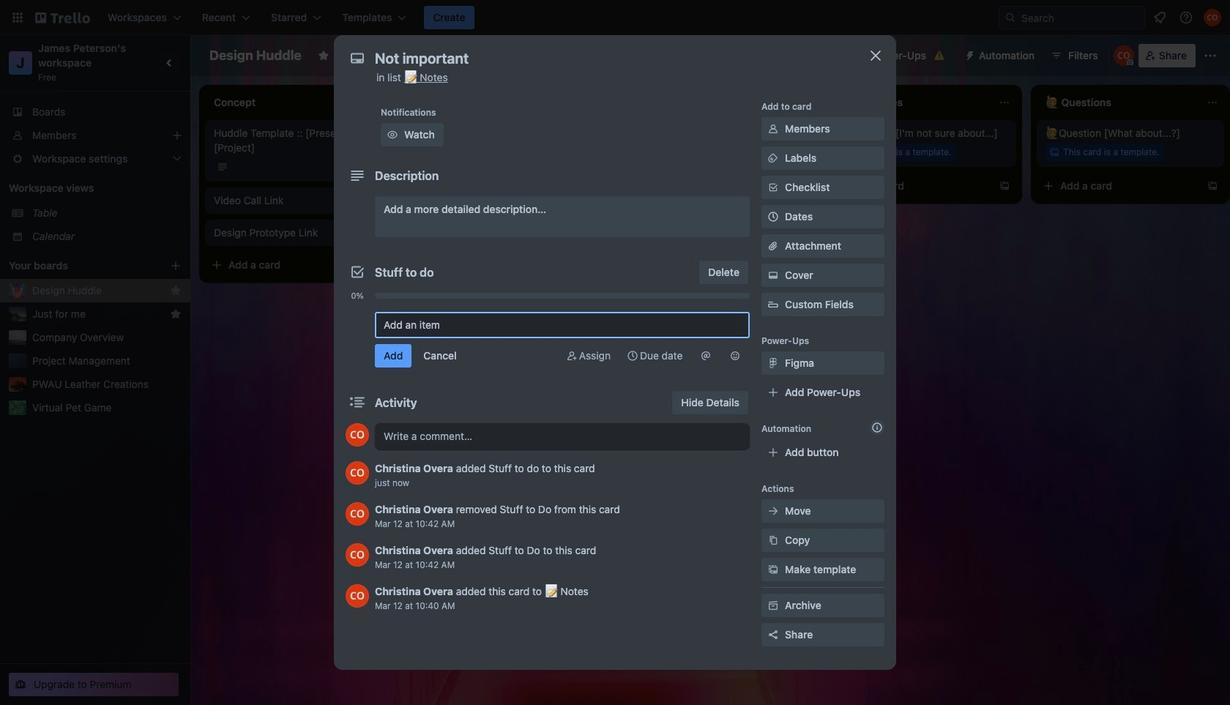 Task type: locate. For each thing, give the bounding box(es) containing it.
starred icon image
[[170, 285, 182, 297], [170, 308, 182, 320]]

0 vertical spatial starred icon image
[[170, 285, 182, 297]]

create from template… image
[[791, 180, 803, 192], [999, 180, 1011, 192], [1207, 180, 1219, 192], [375, 259, 387, 271], [583, 315, 595, 327]]

christina overa (christinaovera) image
[[346, 503, 369, 526], [346, 585, 369, 608]]

None text field
[[368, 45, 851, 72]]

1 christina overa (christinaovera) image from the top
[[346, 503, 369, 526]]

show menu image
[[1204, 48, 1218, 63]]

1 vertical spatial starred icon image
[[170, 308, 182, 320]]

Write a comment text field
[[375, 423, 750, 450]]

0 vertical spatial christina overa (christinaovera) image
[[346, 503, 369, 526]]

sm image
[[385, 127, 400, 142], [766, 151, 781, 166], [699, 349, 714, 363], [728, 349, 743, 363], [766, 504, 781, 519], [766, 563, 781, 577], [766, 599, 781, 613]]

1 vertical spatial christina overa (christinaovera) image
[[346, 585, 369, 608]]

0 notifications image
[[1152, 9, 1169, 26]]

christina overa (christinaovera) image inside primary element
[[1205, 9, 1222, 26]]

christina overa (christinaovera) image
[[1205, 9, 1222, 26], [1114, 45, 1135, 66], [346, 423, 369, 447], [346, 462, 369, 485], [346, 544, 369, 567]]

group
[[346, 303, 750, 309]]

Board name text field
[[202, 44, 309, 67]]

1 starred icon image from the top
[[170, 285, 182, 297]]

Add an item text field
[[375, 312, 750, 339]]

sm image
[[959, 44, 980, 64], [766, 122, 781, 136], [766, 268, 781, 283], [565, 349, 579, 363], [626, 349, 640, 363], [766, 356, 781, 371], [766, 533, 781, 548]]

None submit
[[375, 344, 412, 368]]



Task type: describe. For each thing, give the bounding box(es) containing it.
star or unstar board image
[[318, 50, 330, 62]]

primary element
[[0, 0, 1231, 35]]

open information menu image
[[1180, 10, 1194, 25]]

add board image
[[170, 260, 182, 272]]

2 christina overa (christinaovera) image from the top
[[346, 585, 369, 608]]

2 starred icon image from the top
[[170, 308, 182, 320]]

search image
[[1005, 12, 1017, 23]]

close dialog image
[[868, 47, 885, 64]]

Search field
[[1017, 7, 1145, 28]]

your boards with 6 items element
[[9, 257, 148, 275]]



Task type: vqa. For each thing, say whether or not it's contained in the screenshot.
group
yes



